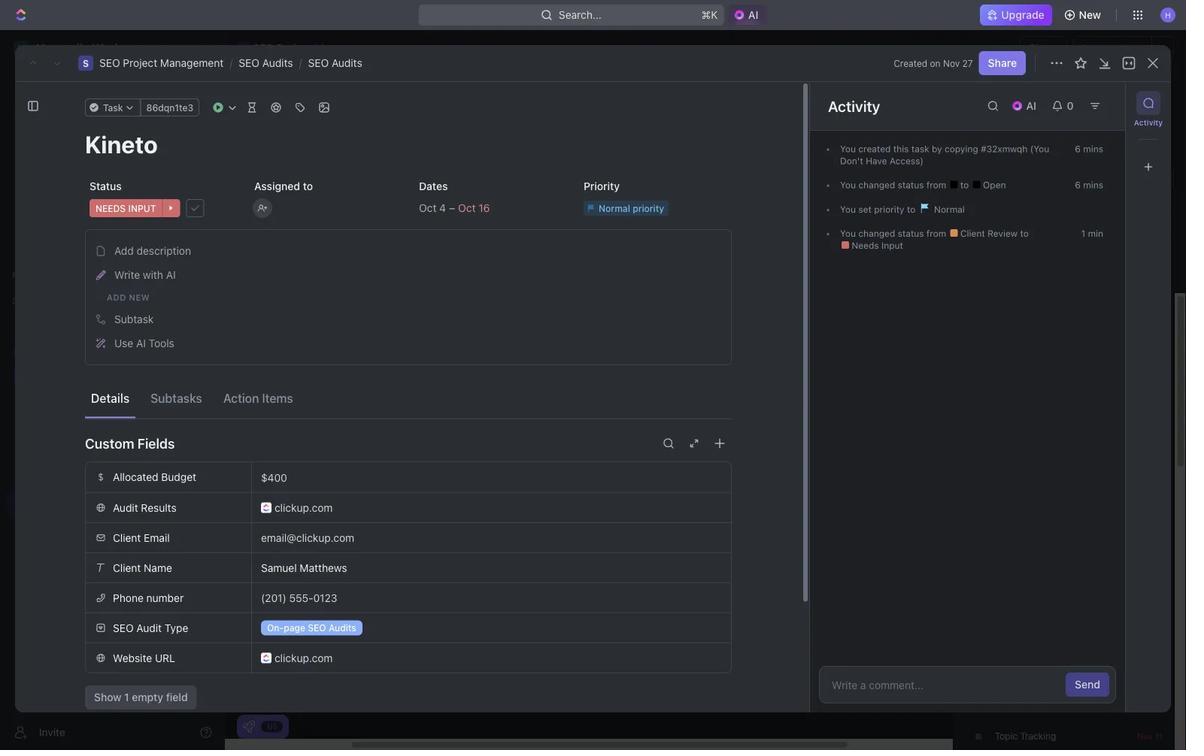 Task type: describe. For each thing, give the bounding box(es) containing it.
activity inside task sidebar navigation tab list
[[1134, 118, 1163, 127]]

dashboards
[[36, 155, 94, 168]]

write with ai button
[[90, 263, 727, 287]]

0 vertical spatial ai button
[[727, 5, 768, 26]]

input inside needs input dropdown button
[[128, 203, 156, 214]]

555-
[[289, 592, 313, 604]]

type
[[165, 622, 188, 634]]

upgrade link
[[980, 5, 1052, 26]]

1 / from the left
[[230, 57, 233, 69]]

nov 10
[[1136, 703, 1163, 713]]

priority for set
[[874, 204, 904, 215]]

mins for created this task by copying
[[1083, 144, 1103, 154]]

ai inside dropdown button
[[1026, 100, 1036, 112]]

spaces
[[12, 296, 44, 306]]

nov for keyword strategy deck
[[1136, 703, 1151, 713]]

changed for open
[[858, 180, 895, 190]]

2 seo audits link from the left
[[308, 57, 362, 69]]

details button
[[85, 385, 135, 412]]

add task
[[1077, 97, 1123, 109]]

add for add description
[[114, 245, 134, 257]]

1 vertical spatial audit
[[136, 622, 162, 634]]

write
[[114, 269, 140, 281]]

automations
[[1081, 42, 1144, 54]]

search button
[[926, 135, 985, 156]]

use ai tools
[[114, 337, 174, 350]]

tasks
[[969, 209, 1003, 225]]

needs inside dropdown button
[[96, 203, 126, 214]]

assigned
[[254, 180, 300, 193]]

status for open
[[898, 180, 924, 190]]

0123
[[313, 592, 337, 604]]

budget
[[161, 471, 196, 484]]

write with ai
[[114, 269, 176, 281]]

hide
[[1151, 212, 1171, 222]]

customize
[[1058, 140, 1111, 152]]

keyword for keyword tracking
[[995, 674, 1031, 685]]

2 you from the top
[[840, 180, 856, 190]]

field
[[166, 692, 188, 704]]

0 vertical spatial audit
[[113, 502, 138, 514]]

Edit task name text field
[[85, 130, 732, 159]]

subtasks button
[[145, 385, 208, 412]]

6 for changed status from
[[1075, 180, 1081, 190]]

user group image
[[15, 372, 27, 381]]

dashboards link
[[6, 150, 218, 174]]

allocated budget
[[113, 471, 196, 484]]

email@clickup.com link
[[261, 523, 722, 553]]

task inside button
[[1100, 97, 1123, 109]]

1/5
[[266, 722, 278, 731]]

task button
[[85, 99, 141, 117]]

don't
[[840, 156, 863, 166]]

mins for changed status from
[[1083, 180, 1103, 190]]

website
[[113, 652, 152, 665]]

s inside s seo project management
[[241, 44, 246, 52]]

by
[[932, 144, 942, 154]]

priority for normal
[[633, 203, 664, 213]]

from for needs input
[[927, 228, 946, 239]]

audits inside dropdown button
[[329, 623, 356, 634]]

needs input inside dropdown button
[[96, 203, 156, 214]]

sidebar navigation
[[0, 30, 225, 751]]

priority
[[584, 180, 620, 193]]

keyword for keyword strategy deck
[[995, 703, 1031, 713]]

subtasks
[[151, 391, 202, 405]]

search
[[945, 140, 980, 152]]

0 vertical spatial nov
[[943, 58, 960, 68]]

favorites
[[12, 270, 52, 281]]

share button down upgrade
[[1020, 36, 1067, 60]]

(you
[[1030, 144, 1049, 154]]

competition
[[1089, 645, 1139, 656]]

action items
[[223, 391, 293, 405]]

number
[[146, 592, 184, 604]]

competitors'
[[1015, 645, 1069, 656]]

task sidebar content section
[[806, 82, 1125, 713]]

dates
[[419, 180, 448, 193]]

project up the home link
[[123, 57, 157, 69]]

onboarding checklist button image
[[243, 721, 255, 733]]

subtask button
[[90, 308, 727, 332]]

0
[[1067, 100, 1074, 112]]

2 / from the left
[[299, 57, 302, 69]]

phone
[[113, 592, 144, 604]]

samuel matthews button
[[252, 554, 731, 583]]

seo audit type
[[113, 622, 188, 634]]

tools
[[149, 337, 174, 350]]

created this task by copying
[[856, 144, 981, 154]]

fields
[[137, 435, 175, 452]]

inbox link
[[6, 99, 218, 123]]

needs input inside task sidebar content section
[[849, 240, 903, 251]]

0 vertical spatial seo project management
[[261, 90, 510, 115]]

new
[[1079, 9, 1101, 21]]

on
[[930, 58, 941, 68]]

assigned to
[[254, 180, 313, 193]]

seo project management, , element inside sidebar navigation
[[14, 496, 29, 511]]

send button
[[1066, 673, 1109, 697]]

ai inside 'button'
[[136, 337, 146, 350]]

results
[[141, 502, 176, 514]]

–
[[449, 202, 455, 214]]

team space
[[36, 370, 95, 382]]

matthews
[[300, 562, 347, 574]]

ai right ⌘k
[[749, 9, 759, 21]]

this
[[893, 144, 909, 154]]

to right assigned
[[303, 180, 313, 193]]

keyword strategy deck
[[995, 703, 1093, 713]]

6 mins for changed status from
[[1075, 180, 1103, 190]]

client name
[[113, 562, 172, 574]]

website url
[[113, 652, 175, 665]]

inbox
[[36, 104, 62, 117]]

use ai tools button
[[90, 332, 727, 356]]

Set value for Allocated Budget Custom Field text field
[[252, 463, 731, 493]]

show 1 empty field
[[94, 692, 188, 704]]

6 mins for created this task by copying
[[1075, 144, 1103, 154]]

project up seo project management / seo audits / seo audits
[[277, 42, 312, 54]]

hide button
[[1147, 208, 1176, 226]]

today button
[[237, 170, 275, 188]]

created on nov 27
[[894, 58, 973, 68]]

(201)
[[261, 592, 286, 604]]

1 vertical spatial seo project management, , element
[[78, 56, 93, 71]]

deck
[[1072, 703, 1093, 713]]

created
[[894, 58, 927, 68]]

1 inside task sidebar content section
[[1081, 228, 1085, 239]]

show
[[94, 692, 121, 704]]

add task button
[[1068, 91, 1132, 115]]

normal priority
[[599, 203, 664, 213]]

to right review
[[1020, 228, 1029, 239]]

team
[[36, 370, 62, 382]]

pencil image
[[96, 270, 106, 280]]



Task type: vqa. For each thing, say whether or not it's contained in the screenshot.
27
yes



Task type: locate. For each thing, give the bounding box(es) containing it.
share for share button under upgrade
[[1029, 42, 1058, 54]]

add up write
[[114, 245, 134, 257]]

2 vertical spatial add
[[107, 293, 126, 302]]

tasks
[[1149, 273, 1171, 284]]

seo project management link inside sidebar navigation
[[36, 492, 215, 516]]

needs input down set priority to
[[849, 240, 903, 251]]

0 horizontal spatial needs
[[96, 203, 126, 214]]

empty
[[132, 692, 163, 704]]

1 horizontal spatial 1
[[1081, 228, 1085, 239]]

normal
[[932, 204, 965, 215]]

task right 0 in the right top of the page
[[1100, 97, 1123, 109]]

use
[[114, 337, 133, 350]]

needs input down status
[[96, 203, 156, 214]]

keyword
[[995, 674, 1031, 685], [995, 703, 1031, 713]]

clickup.com up the email@clickup.com
[[275, 502, 333, 514]]

new
[[129, 293, 150, 302]]

changed status from down set priority to
[[856, 228, 949, 239]]

1 vertical spatial ai button
[[1005, 94, 1045, 118]]

1 6 mins from the top
[[1075, 144, 1103, 154]]

1 horizontal spatial seo project management, , element
[[78, 56, 93, 71]]

on-page seo audits
[[267, 623, 356, 634]]

0 horizontal spatial share
[[988, 57, 1017, 69]]

1 horizontal spatial priority
[[874, 204, 904, 215]]

min
[[1088, 228, 1103, 239]]

client left email
[[113, 532, 141, 544]]

1 vertical spatial 6 mins
[[1075, 180, 1103, 190]]

status down set priority to
[[898, 228, 924, 239]]

1 vertical spatial mins
[[1083, 180, 1103, 190]]

space
[[65, 370, 95, 382]]

needs down set
[[852, 240, 879, 251]]

1 clickup.com link from the top
[[261, 493, 722, 523]]

0 horizontal spatial input
[[128, 203, 156, 214]]

27
[[962, 58, 973, 68]]

custom fields element
[[85, 462, 732, 710]]

client review
[[958, 228, 1020, 239]]

on-
[[267, 623, 284, 634]]

6 for created this task by copying
[[1075, 144, 1081, 154]]

status down access)
[[898, 180, 924, 190]]

priority right normal
[[633, 203, 664, 213]]

nov left 11
[[1137, 732, 1153, 742]]

0 vertical spatial s
[[241, 44, 246, 52]]

1 vertical spatial needs input
[[849, 240, 903, 251]]

audit left type
[[136, 622, 162, 634]]

0 horizontal spatial seo audits link
[[239, 57, 293, 69]]

url
[[155, 652, 175, 665]]

share for share button to the right of 27
[[988, 57, 1017, 69]]

s inside tree
[[18, 499, 24, 509]]

have
[[866, 156, 887, 166]]

description
[[137, 245, 191, 257]]

clickup.com for audit results
[[275, 502, 333, 514]]

0 horizontal spatial seo project management, , element
[[14, 496, 29, 511]]

0 vertical spatial 6
[[1075, 144, 1081, 154]]

ai right use
[[136, 337, 146, 350]]

changed status from down access)
[[856, 180, 949, 190]]

topic
[[995, 731, 1018, 742]]

add description
[[114, 245, 191, 257]]

1 horizontal spatial seo project management
[[261, 90, 510, 115]]

on-page seo audits button
[[252, 614, 731, 643]]

custom
[[85, 435, 134, 452]]

16
[[479, 202, 490, 214]]

to left normal on the right of the page
[[907, 204, 916, 215]]

nov left 27
[[943, 58, 960, 68]]

oct right –
[[458, 202, 476, 214]]

1 horizontal spatial /
[[299, 57, 302, 69]]

seo project management inside sidebar navigation
[[36, 498, 163, 510]]

2 client from the top
[[113, 562, 141, 574]]

audits
[[262, 57, 293, 69], [332, 57, 362, 69], [329, 623, 356, 634]]

send
[[1075, 679, 1100, 691]]

from up normal on the right of the page
[[927, 180, 946, 190]]

seo project management link up 86dqn1te3
[[99, 57, 224, 69]]

6 down "customize" button
[[1075, 180, 1081, 190]]

from for open
[[927, 180, 946, 190]]

activity inside task sidebar content section
[[828, 97, 880, 115]]

seo audits link
[[239, 57, 293, 69], [308, 57, 362, 69]]

10
[[1154, 703, 1163, 713]]

0 vertical spatial clickup.com
[[275, 502, 333, 514]]

tracking
[[1034, 674, 1068, 685]]

1 mins from the top
[[1083, 144, 1103, 154]]

0 vertical spatial status
[[898, 180, 924, 190]]

automations button
[[1074, 37, 1152, 59]]

ai left 0 dropdown button
[[1026, 100, 1036, 112]]

0 vertical spatial 1
[[1081, 228, 1085, 239]]

0 vertical spatial mins
[[1083, 144, 1103, 154]]

needs
[[96, 203, 126, 214], [852, 240, 879, 251]]

find
[[995, 645, 1013, 656]]

1 min
[[1081, 228, 1103, 239]]

1 vertical spatial nov
[[1136, 703, 1151, 713]]

input
[[128, 203, 156, 214], [882, 240, 903, 251]]

2 oct from the left
[[458, 202, 476, 214]]

items
[[262, 391, 293, 405]]

1 changed from the top
[[858, 180, 895, 190]]

0 vertical spatial client
[[113, 532, 141, 544]]

action items button
[[217, 385, 299, 412]]

client for client email
[[113, 532, 141, 544]]

1 vertical spatial status
[[898, 228, 924, 239]]

3 you from the top
[[840, 204, 856, 215]]

seo project management link
[[99, 57, 224, 69], [36, 492, 215, 516]]

86dqn1te3
[[146, 102, 193, 113]]

6 right (you
[[1075, 144, 1081, 154]]

1 client from the top
[[113, 532, 141, 544]]

changed
[[858, 180, 895, 190], [858, 228, 895, 239]]

2 horizontal spatial s
[[241, 44, 246, 52]]

2 6 mins from the top
[[1075, 180, 1103, 190]]

mins
[[1083, 144, 1103, 154], [1083, 180, 1103, 190]]

add left new
[[107, 293, 126, 302]]

priority
[[633, 203, 664, 213], [874, 204, 904, 215]]

keyword up the topic
[[995, 703, 1031, 713]]

seo project management up edit task name text field
[[261, 90, 510, 115]]

audit down "allocated"
[[113, 502, 138, 514]]

priority right set
[[874, 204, 904, 215]]

2 6 from the top
[[1075, 180, 1081, 190]]

access)
[[890, 156, 924, 166]]

1 vertical spatial seo project management link
[[36, 492, 215, 516]]

seo project management link down "allocated"
[[36, 492, 215, 516]]

0 horizontal spatial 1
[[124, 692, 129, 704]]

1 seo audits link from the left
[[239, 57, 293, 69]]

mins down customize
[[1083, 180, 1103, 190]]

1 horizontal spatial oct
[[458, 202, 476, 214]]

add for add new
[[107, 293, 126, 302]]

0 horizontal spatial task
[[103, 102, 123, 113]]

seo inside "link"
[[36, 498, 57, 510]]

changed status from for needs input
[[856, 228, 949, 239]]

2 keyword from the top
[[995, 703, 1031, 713]]

nov left 10
[[1136, 703, 1151, 713]]

1 6 from the top
[[1075, 144, 1081, 154]]

0 horizontal spatial s
[[18, 499, 24, 509]]

1 vertical spatial client
[[113, 562, 141, 574]]

0 vertical spatial activity
[[828, 97, 880, 115]]

to left open
[[960, 180, 971, 190]]

0 vertical spatial from
[[927, 180, 946, 190]]

clickup.com link down on-page seo audits dropdown button
[[261, 644, 722, 673]]

0 vertical spatial input
[[128, 203, 156, 214]]

1 vertical spatial s
[[83, 58, 89, 68]]

ai button right ⌘k
[[727, 5, 768, 26]]

client for client name
[[113, 562, 141, 574]]

1 you from the top
[[840, 144, 856, 154]]

1 right the show
[[124, 692, 129, 704]]

1 vertical spatial changed
[[858, 228, 895, 239]]

nov for topic tracking
[[1137, 732, 1153, 742]]

from down normal on the right of the page
[[927, 228, 946, 239]]

1 from from the top
[[927, 180, 946, 190]]

mins down the add task button
[[1083, 144, 1103, 154]]

subtask
[[114, 313, 154, 326]]

1 vertical spatial activity
[[1134, 118, 1163, 127]]

2 vertical spatial seo project management, , element
[[14, 496, 29, 511]]

set priority to
[[856, 204, 918, 215]]

2 status from the top
[[898, 228, 924, 239]]

clickup.com link for website url
[[261, 644, 722, 673]]

clickup.com link up email@clickup.com link
[[261, 493, 722, 523]]

needs inside task sidebar content section
[[852, 240, 879, 251]]

2 changed status from from the top
[[856, 228, 949, 239]]

home link
[[6, 73, 218, 97]]

priority inside task sidebar content section
[[874, 204, 904, 215]]

clickup.com for website url
[[275, 652, 333, 665]]

input inside task sidebar content section
[[882, 240, 903, 251]]

0 horizontal spatial seo project management
[[36, 498, 163, 510]]

needs input button
[[85, 195, 238, 222]]

1 left min
[[1081, 228, 1085, 239]]

1 vertical spatial from
[[927, 228, 946, 239]]

0 horizontal spatial ai button
[[727, 5, 768, 26]]

0 vertical spatial keyword
[[995, 674, 1031, 685]]

today
[[243, 173, 269, 184]]

1 inside custom fields element
[[124, 692, 129, 704]]

page
[[284, 623, 305, 634]]

6 mins down customize
[[1075, 180, 1103, 190]]

1 horizontal spatial input
[[882, 240, 903, 251]]

project inside sidebar navigation
[[60, 498, 95, 510]]

1 changed status from from the top
[[856, 180, 949, 190]]

needs down status
[[96, 203, 126, 214]]

project down s seo project management
[[307, 90, 375, 115]]

customize button
[[1039, 135, 1115, 156]]

oct left 4
[[419, 202, 437, 214]]

action
[[223, 391, 259, 405]]

0 vertical spatial needs
[[96, 203, 126, 214]]

onboarding checklist button element
[[243, 721, 255, 733]]

1 vertical spatial share
[[988, 57, 1017, 69]]

1 horizontal spatial activity
[[1134, 118, 1163, 127]]

you up don't
[[840, 144, 856, 154]]

6 mins
[[1075, 144, 1103, 154], [1075, 180, 1103, 190]]

changed status from for open
[[856, 180, 949, 190]]

2 horizontal spatial seo project management, , element
[[238, 42, 250, 54]]

project left audit results
[[60, 498, 95, 510]]

0 vertical spatial needs input
[[96, 203, 156, 214]]

task inside dropdown button
[[103, 102, 123, 113]]

set
[[858, 204, 872, 215]]

1 horizontal spatial needs
[[852, 240, 879, 251]]

2 vertical spatial nov
[[1137, 732, 1153, 742]]

share button right 27
[[979, 51, 1026, 75]]

share right 27
[[988, 57, 1017, 69]]

1 vertical spatial seo project management
[[36, 498, 163, 510]]

details
[[91, 391, 129, 405]]

nov
[[943, 58, 960, 68], [1136, 703, 1151, 713], [1137, 732, 1153, 742]]

1 horizontal spatial needs input
[[849, 240, 903, 251]]

add right 0 in the right top of the page
[[1077, 97, 1097, 109]]

0 vertical spatial 6 mins
[[1075, 144, 1103, 154]]

0 vertical spatial seo project management link
[[99, 57, 224, 69]]

2 changed from the top
[[858, 228, 895, 239]]

you down don't
[[840, 180, 856, 190]]

1 vertical spatial 1
[[124, 692, 129, 704]]

you left set
[[840, 204, 856, 215]]

ai button left 0 in the right top of the page
[[1005, 94, 1045, 118]]

1 horizontal spatial s
[[83, 58, 89, 68]]

activity
[[828, 97, 880, 115], [1134, 118, 1163, 127]]

changed down have
[[858, 180, 895, 190]]

priority inside dropdown button
[[633, 203, 664, 213]]

changed down set priority to
[[858, 228, 895, 239]]

keyword tracking
[[995, 674, 1068, 685]]

samuel
[[261, 562, 297, 574]]

seo project management link for seo project management, , element to the middle
[[99, 57, 224, 69]]

seo project management down "allocated"
[[36, 498, 163, 510]]

input up add description
[[128, 203, 156, 214]]

0 horizontal spatial oct
[[419, 202, 437, 214]]

unscheduled
[[969, 240, 1029, 252]]

share down upgrade
[[1029, 42, 1058, 54]]

seo project management, , element
[[238, 42, 250, 54], [78, 56, 93, 71], [14, 496, 29, 511]]

normal priority button
[[579, 195, 732, 222]]

changed for needs input
[[858, 228, 895, 239]]

1 vertical spatial needs
[[852, 240, 879, 251]]

keyword down find
[[995, 674, 1031, 685]]

0 vertical spatial add
[[1077, 97, 1097, 109]]

1 horizontal spatial seo audits link
[[308, 57, 362, 69]]

1 oct from the left
[[419, 202, 437, 214]]

ai button
[[727, 5, 768, 26], [1005, 94, 1045, 118]]

strategy
[[1034, 703, 1069, 713]]

tree containing team space
[[6, 313, 218, 669]]

input down set priority to
[[882, 240, 903, 251]]

1 horizontal spatial task
[[1100, 97, 1123, 109]]

0 vertical spatial seo project management, , element
[[238, 42, 250, 54]]

1 vertical spatial add
[[114, 245, 134, 257]]

0 vertical spatial clickup.com link
[[261, 493, 722, 523]]

add for add task
[[1077, 97, 1097, 109]]

clickup.com link for audit results
[[261, 493, 722, 523]]

task down the home link
[[103, 102, 123, 113]]

2 vertical spatial s
[[18, 499, 24, 509]]

1 vertical spatial clickup.com link
[[261, 644, 722, 673]]

home
[[36, 79, 65, 91]]

task sidebar navigation tab list
[[1132, 91, 1165, 179]]

2 clickup.com link from the top
[[261, 644, 722, 673]]

1 vertical spatial changed status from
[[856, 228, 949, 239]]

1 horizontal spatial ai button
[[1005, 94, 1045, 118]]

seo project management link for seo project management, , element in sidebar navigation
[[36, 492, 215, 516]]

0 horizontal spatial /
[[230, 57, 233, 69]]

0 vertical spatial changed status from
[[856, 180, 949, 190]]

clickup.com down on-page seo audits
[[275, 652, 333, 665]]

client
[[113, 532, 141, 544], [113, 562, 141, 574]]

1 vertical spatial keyword
[[995, 703, 1031, 713]]

1 vertical spatial clickup.com
[[275, 652, 333, 665]]

0 horizontal spatial needs input
[[96, 203, 156, 214]]

low-
[[1071, 645, 1089, 656]]

s for seo project management "link" inside sidebar navigation
[[18, 499, 24, 509]]

management inside "link"
[[98, 498, 163, 510]]

11
[[1155, 732, 1163, 742]]

normal
[[599, 203, 630, 213]]

find competitors' low-competition topics
[[995, 645, 1168, 656]]

1 horizontal spatial share
[[1029, 42, 1058, 54]]

4 you from the top
[[840, 228, 856, 239]]

status for needs input
[[898, 228, 924, 239]]

client up the phone
[[113, 562, 141, 574]]

0 vertical spatial share
[[1029, 42, 1058, 54]]

0 vertical spatial changed
[[858, 180, 895, 190]]

h button
[[1156, 3, 1180, 27]]

1 keyword from the top
[[995, 674, 1031, 685]]

favorites button
[[6, 266, 58, 284]]

s for seo project management "link" corresponding to seo project management, , element to the middle
[[83, 58, 89, 68]]

6 mins down the add task button
[[1075, 144, 1103, 154]]

you
[[840, 144, 856, 154], [840, 180, 856, 190], [840, 204, 856, 215], [840, 228, 856, 239]]

you down set priority to
[[840, 228, 856, 239]]

oct 4 – oct 16
[[419, 202, 490, 214]]

allocated
[[113, 471, 158, 484]]

0 horizontal spatial priority
[[633, 203, 664, 213]]

topic tracking
[[995, 731, 1056, 742]]

1 status from the top
[[898, 180, 924, 190]]

tree inside sidebar navigation
[[6, 313, 218, 669]]

client email
[[113, 532, 170, 544]]

1 vertical spatial 6
[[1075, 180, 1081, 190]]

2 mins from the top
[[1083, 180, 1103, 190]]

ai right 'with'
[[166, 269, 176, 281]]

1 vertical spatial input
[[882, 240, 903, 251]]

2 clickup.com from the top
[[275, 652, 333, 665]]

0 horizontal spatial activity
[[828, 97, 880, 115]]

tree
[[6, 313, 218, 669]]

2 from from the top
[[927, 228, 946, 239]]

with
[[143, 269, 163, 281]]

new button
[[1058, 3, 1110, 27]]

1 clickup.com from the top
[[275, 502, 333, 514]]

seo inside dropdown button
[[308, 623, 326, 634]]



